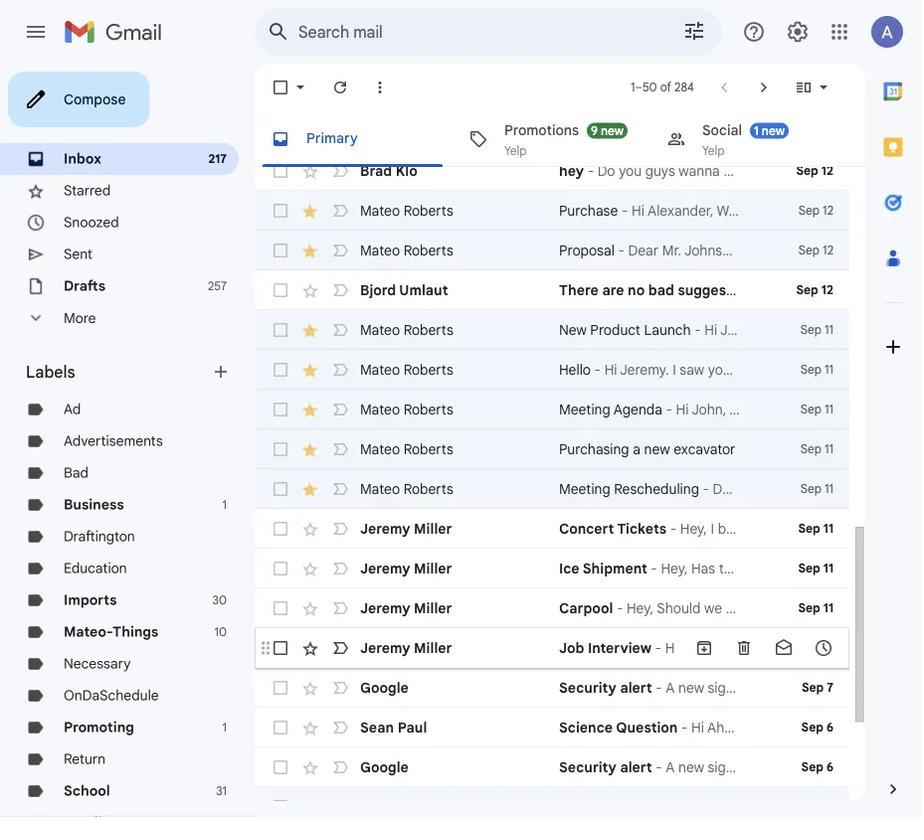 Task type: vqa. For each thing, say whether or not it's contained in the screenshot.
topmost 8
no



Task type: describe. For each thing, give the bounding box(es) containing it.
8 row from the top
[[255, 430, 850, 470]]

purchase
[[559, 202, 618, 219]]

bad link
[[64, 465, 89, 482]]

concert
[[559, 520, 614, 538]]

217
[[208, 152, 227, 167]]

primary tab
[[255, 111, 451, 167]]

new for social
[[762, 123, 785, 138]]

sean paul
[[360, 719, 427, 737]]

1 inside social, one new message, tab
[[754, 123, 759, 138]]

mateo roberts for meeting agenda -
[[360, 401, 454, 418]]

bad
[[64, 465, 89, 482]]

meeting agenda -
[[559, 401, 676, 418]]

mateo roberts for purchase -
[[360, 202, 454, 219]]

draftington
[[64, 528, 135, 546]]

compose
[[64, 91, 126, 108]]

question
[[616, 719, 678, 737]]

pie
[[738, 799, 757, 816]]

best,
[[828, 799, 861, 816]]

carpool
[[559, 600, 613, 617]]

- up i'm
[[656, 759, 662, 777]]

starred link
[[64, 182, 111, 200]]

6 for science question -
[[827, 721, 834, 736]]

jeremy for concert
[[360, 520, 410, 538]]

11 for meeting rescheduling -
[[825, 482, 834, 497]]

rescheduling
[[614, 481, 699, 498]]

new for promotions
[[601, 123, 624, 138]]

paul
[[398, 719, 427, 737]]

- right the tickets
[[670, 520, 677, 538]]

shipment
[[583, 560, 648, 578]]

tomorrow.
[[761, 799, 825, 816]]

settings image
[[786, 20, 810, 44]]

there are no bad suggestions...
[[559, 282, 772, 299]]

284
[[675, 80, 695, 95]]

11 for carpool -
[[824, 602, 834, 616]]

1 security from the top
[[559, 680, 617, 697]]

purchasing a new excavator -
[[559, 441, 749, 458]]

brad klo
[[360, 162, 418, 180]]

are
[[602, 282, 624, 299]]

11 for new product launch -
[[825, 323, 834, 338]]

4
[[827, 801, 834, 815]]

ondaschedule
[[64, 688, 159, 705]]

miller for job
[[414, 640, 452, 657]]

yelp for promotions
[[505, 143, 527, 158]]

older image
[[754, 78, 774, 98]]

more image
[[370, 78, 390, 98]]

labels
[[26, 362, 75, 382]]

yelp for social
[[703, 143, 725, 158]]

no
[[628, 282, 645, 299]]

education
[[64, 560, 127, 578]]

roberts for purchasing a new excavator
[[404, 441, 454, 458]]

ice shipment -
[[559, 560, 661, 578]]

advertisements link
[[64, 433, 163, 450]]

3 row from the top
[[255, 231, 850, 271]]

roberts for purchase
[[404, 202, 454, 219]]

roberts for proposal
[[404, 242, 454, 259]]

business
[[64, 497, 124, 514]]

interview
[[588, 640, 652, 657]]

- right proposal
[[618, 242, 625, 259]]

9 new
[[591, 123, 624, 138]]

- right the excavator
[[739, 441, 746, 458]]

bad
[[649, 282, 675, 299]]

6 for security alert -
[[827, 761, 834, 776]]

sep 11 for concert tickets -
[[798, 522, 834, 537]]

- right agenda
[[666, 401, 673, 418]]

14 row from the top
[[255, 669, 850, 708]]

business link
[[64, 497, 124, 514]]

- right question
[[682, 719, 688, 737]]

2 google from the top
[[360, 759, 409, 777]]

6 row from the top
[[255, 350, 850, 390]]

snoozed
[[64, 214, 119, 231]]

toolbar inside main content
[[685, 639, 844, 659]]

- up question
[[656, 680, 662, 697]]

necessary link
[[64, 656, 131, 673]]

sep 11 for ice shipment -
[[798, 562, 834, 577]]

main menu image
[[24, 20, 48, 44]]

klo
[[396, 162, 418, 180]]

miller for ice
[[414, 560, 452, 578]]

9
[[591, 123, 598, 138]]

more
[[64, 310, 96, 327]]

jeremy miller for job interview -
[[360, 640, 452, 657]]

11 for purchasing a new excavator -
[[825, 442, 834, 457]]

- right hey
[[588, 162, 594, 180]]

advanced search options image
[[675, 11, 714, 51]]

hey -
[[559, 162, 598, 180]]

social, one new message, tab
[[651, 111, 848, 167]]

of
[[660, 80, 672, 95]]

mateo for proposal
[[360, 242, 400, 259]]

promoting
[[64, 719, 134, 737]]

12 row from the top
[[255, 589, 850, 629]]

row containing bjord umlaut
[[255, 271, 850, 310]]

257
[[208, 279, 227, 294]]

mateo for purchase
[[360, 202, 400, 219]]

drafts
[[64, 278, 106, 295]]

10
[[214, 625, 227, 640]]

roberts for meeting rescheduling
[[404, 481, 454, 498]]

mateo for new product launch
[[360, 321, 400, 339]]

1 alert from the top
[[620, 680, 652, 697]]

ice
[[559, 560, 580, 578]]

toggle split pane mode image
[[794, 78, 814, 98]]

sep 11 for meeting agenda -
[[801, 403, 834, 417]]

mateo for meeting rescheduling
[[360, 481, 400, 498]]

jeremy miller for carpool -
[[360, 600, 452, 617]]

hello -
[[559, 361, 605, 379]]

2 security alert - from the top
[[559, 759, 666, 777]]

roberts for new product launch
[[404, 321, 454, 339]]

7
[[827, 681, 834, 696]]

science question -
[[559, 719, 692, 737]]

31
[[216, 785, 227, 800]]

sep 4
[[803, 801, 834, 815]]

promoting link
[[64, 719, 134, 737]]

roberts for hello
[[404, 361, 454, 379]]

promotions, 9 new messages, tab
[[453, 111, 650, 167]]

11 for meeting agenda -
[[825, 403, 834, 417]]

- right carpool
[[617, 600, 623, 617]]

school
[[64, 783, 110, 801]]

inbox
[[64, 150, 101, 168]]

social
[[703, 122, 742, 139]]

snoozed link
[[64, 214, 119, 231]]

2 row from the top
[[255, 191, 850, 231]]

11 for concert tickets -
[[824, 522, 834, 537]]

umlaut
[[399, 282, 448, 299]]

mateo roberts for proposal -
[[360, 242, 454, 259]]

inbox link
[[64, 150, 101, 168]]

brad
[[360, 162, 392, 180]]

Search mail text field
[[299, 22, 627, 42]]

primary
[[306, 130, 358, 147]]

labels navigation
[[0, 64, 255, 818]]

mateo-
[[64, 624, 113, 641]]

refresh image
[[330, 78, 350, 98]]

pie - hi ahmed, i'm bringing pie tomorrow. best, mateo
[[559, 799, 904, 816]]

jeremy miller for concert tickets -
[[360, 520, 452, 538]]

8 mateo roberts from the top
[[360, 799, 454, 816]]

jeremy for job
[[360, 640, 410, 657]]

- right interview
[[655, 640, 662, 657]]

1 up '30'
[[222, 498, 227, 513]]

imports
[[64, 592, 117, 609]]



Task type: locate. For each thing, give the bounding box(es) containing it.
1 horizontal spatial yelp
[[703, 143, 725, 158]]

7 roberts from the top
[[404, 481, 454, 498]]

9 row from the top
[[255, 470, 850, 509]]

new
[[559, 321, 587, 339]]

1 roberts from the top
[[404, 202, 454, 219]]

11 row from the top
[[255, 549, 850, 589]]

roberts for meeting agenda
[[404, 401, 454, 418]]

return link
[[64, 751, 106, 769]]

sep 11 for new product launch -
[[801, 323, 834, 338]]

pie
[[559, 799, 579, 816]]

sep
[[797, 164, 819, 179], [799, 203, 820, 218], [799, 243, 820, 258], [797, 283, 819, 298], [801, 323, 822, 338], [801, 363, 822, 378], [801, 403, 822, 417], [801, 442, 822, 457], [801, 482, 822, 497], [798, 522, 821, 537], [798, 562, 821, 577], [798, 602, 821, 616], [802, 681, 824, 696], [802, 721, 824, 736], [802, 761, 824, 776], [803, 801, 824, 815]]

security alert - down the job interview -
[[559, 680, 666, 697]]

2 sep 6 from the top
[[802, 761, 834, 776]]

meeting up concert on the bottom of the page
[[559, 481, 611, 498]]

- right hello on the right of the page
[[595, 361, 601, 379]]

None checkbox
[[271, 78, 291, 98], [271, 241, 291, 261], [271, 281, 291, 301], [271, 320, 291, 340], [271, 360, 291, 380], [271, 480, 291, 500], [271, 559, 291, 579], [271, 599, 291, 619], [271, 639, 291, 659], [271, 798, 291, 818], [271, 78, 291, 98], [271, 241, 291, 261], [271, 281, 291, 301], [271, 320, 291, 340], [271, 360, 291, 380], [271, 480, 291, 500], [271, 559, 291, 579], [271, 599, 291, 619], [271, 639, 291, 659], [271, 798, 291, 818]]

imports link
[[64, 592, 117, 609]]

6 down 7
[[827, 721, 834, 736]]

security alert - down "science question -"
[[559, 759, 666, 777]]

mateo roberts for hello -
[[360, 361, 454, 379]]

None checkbox
[[271, 161, 291, 181], [271, 201, 291, 221], [271, 400, 291, 420], [271, 440, 291, 460], [271, 519, 291, 539], [271, 679, 291, 699], [271, 718, 291, 738], [271, 758, 291, 778], [271, 161, 291, 181], [271, 201, 291, 221], [271, 400, 291, 420], [271, 440, 291, 460], [271, 519, 291, 539], [271, 679, 291, 699], [271, 718, 291, 738], [271, 758, 291, 778]]

launch
[[644, 321, 691, 339]]

10 row from the top
[[255, 509, 850, 549]]

2 meeting from the top
[[559, 481, 611, 498]]

None search field
[[255, 8, 722, 56]]

carpool -
[[559, 600, 627, 617]]

tab list
[[866, 64, 921, 746], [255, 111, 866, 167]]

ondaschedule link
[[64, 688, 159, 705]]

4 mateo roberts from the top
[[360, 361, 454, 379]]

sep 11 for meeting rescheduling -
[[801, 482, 834, 497]]

3 mateo roberts from the top
[[360, 321, 454, 339]]

4 miller from the top
[[414, 640, 452, 657]]

security down science
[[559, 759, 617, 777]]

1 right social
[[754, 123, 759, 138]]

more button
[[0, 303, 239, 334]]

yelp down social
[[703, 143, 725, 158]]

job interview -
[[559, 640, 665, 657]]

6 roberts from the top
[[404, 441, 454, 458]]

6
[[827, 721, 834, 736], [827, 761, 834, 776]]

0 vertical spatial meeting
[[559, 401, 611, 418]]

11 for ice shipment -
[[824, 562, 834, 577]]

- left hi
[[582, 799, 589, 816]]

sent link
[[64, 246, 92, 263]]

row containing sean paul
[[255, 708, 850, 748]]

job
[[559, 640, 584, 657]]

mateo for purchasing a new excavator
[[360, 441, 400, 458]]

1 50 of 284
[[631, 80, 695, 95]]

search mail image
[[261, 14, 297, 50]]

suggestions...
[[678, 282, 772, 299]]

4 roberts from the top
[[404, 361, 454, 379]]

1 vertical spatial 6
[[827, 761, 834, 776]]

13 row from the top
[[255, 629, 850, 669]]

security
[[559, 680, 617, 697], [559, 759, 617, 777]]

compose button
[[8, 72, 150, 127]]

proposal -
[[559, 242, 628, 259]]

3 miller from the top
[[414, 600, 452, 617]]

2 horizontal spatial new
[[762, 123, 785, 138]]

hi
[[592, 799, 605, 816]]

1 google from the top
[[360, 680, 409, 697]]

toolbar
[[685, 639, 844, 659]]

17 row from the top
[[255, 788, 904, 818]]

2 mateo roberts from the top
[[360, 242, 454, 259]]

0 horizontal spatial yelp
[[505, 143, 527, 158]]

5 mateo roberts from the top
[[360, 401, 454, 418]]

16 row from the top
[[255, 748, 850, 788]]

miller for carpool
[[414, 600, 452, 617]]

things
[[113, 624, 158, 641]]

purchasing
[[559, 441, 630, 458]]

meeting for meeting rescheduling
[[559, 481, 611, 498]]

6 mateo roberts from the top
[[360, 441, 454, 458]]

8 roberts from the top
[[404, 799, 454, 816]]

1 vertical spatial google
[[360, 759, 409, 777]]

gmail image
[[64, 12, 172, 52]]

i'm
[[660, 799, 679, 816]]

1 vertical spatial alert
[[620, 759, 652, 777]]

support image
[[742, 20, 766, 44]]

sep 6
[[802, 721, 834, 736], [802, 761, 834, 776]]

concert tickets -
[[559, 520, 680, 538]]

1 horizontal spatial new
[[644, 441, 670, 458]]

miller
[[414, 520, 452, 538], [414, 560, 452, 578], [414, 600, 452, 617], [414, 640, 452, 657]]

5 row from the top
[[255, 310, 850, 350]]

mateo for meeting agenda
[[360, 401, 400, 418]]

sep 12
[[797, 164, 834, 179], [799, 203, 834, 218], [799, 243, 834, 258], [797, 283, 834, 298]]

15 row from the top
[[255, 708, 850, 748]]

mateo
[[360, 202, 400, 219], [360, 242, 400, 259], [360, 321, 400, 339], [360, 361, 400, 379], [360, 401, 400, 418], [360, 441, 400, 458], [360, 481, 400, 498], [360, 799, 400, 816], [864, 799, 904, 816]]

0 vertical spatial 6
[[827, 721, 834, 736]]

0 vertical spatial security alert -
[[559, 680, 666, 697]]

security up science
[[559, 680, 617, 697]]

draftington link
[[64, 528, 135, 546]]

return
[[64, 751, 106, 769]]

new
[[601, 123, 624, 138], [762, 123, 785, 138], [644, 441, 670, 458]]

11
[[825, 323, 834, 338], [825, 363, 834, 378], [825, 403, 834, 417], [825, 442, 834, 457], [825, 482, 834, 497], [824, 522, 834, 537], [824, 562, 834, 577], [824, 602, 834, 616]]

1 meeting from the top
[[559, 401, 611, 418]]

yelp inside promotions, 9 new messages, tab
[[505, 143, 527, 158]]

2 roberts from the top
[[404, 242, 454, 259]]

bringing
[[682, 799, 734, 816]]

1 miller from the top
[[414, 520, 452, 538]]

bjord
[[360, 282, 396, 299]]

ahmed,
[[608, 799, 657, 816]]

main content
[[255, 64, 904, 818]]

1 jeremy miller from the top
[[360, 520, 452, 538]]

new right 9
[[601, 123, 624, 138]]

ad link
[[64, 401, 81, 418]]

sep 11 for carpool -
[[798, 602, 834, 616]]

1 security alert - from the top
[[559, 680, 666, 697]]

0 vertical spatial google
[[360, 680, 409, 697]]

purchase -
[[559, 202, 632, 219]]

sep 11 for purchasing a new excavator -
[[801, 442, 834, 457]]

sep 6 for security alert -
[[802, 761, 834, 776]]

jeremy for carpool
[[360, 600, 410, 617]]

1 mateo roberts from the top
[[360, 202, 454, 219]]

alert up ahmed,
[[620, 759, 652, 777]]

1 up 31
[[222, 721, 227, 736]]

mateo-things link
[[64, 624, 158, 641]]

1 new
[[754, 123, 785, 138]]

agenda
[[614, 401, 663, 418]]

0 vertical spatial sep 6
[[802, 721, 834, 736]]

new right a
[[644, 441, 670, 458]]

7 mateo roberts from the top
[[360, 481, 454, 498]]

tickets
[[617, 520, 667, 538]]

0 vertical spatial alert
[[620, 680, 652, 697]]

mateo roberts for purchasing a new excavator -
[[360, 441, 454, 458]]

roberts
[[404, 202, 454, 219], [404, 242, 454, 259], [404, 321, 454, 339], [404, 361, 454, 379], [404, 401, 454, 418], [404, 441, 454, 458], [404, 481, 454, 498], [404, 799, 454, 816]]

ad
[[64, 401, 81, 418]]

google down sean at the left
[[360, 759, 409, 777]]

mateo for hello
[[360, 361, 400, 379]]

50
[[643, 80, 657, 95]]

4 jeremy from the top
[[360, 640, 410, 657]]

2 security from the top
[[559, 759, 617, 777]]

- down the excavator
[[703, 481, 709, 498]]

google
[[360, 680, 409, 697], [360, 759, 409, 777]]

drafts link
[[64, 278, 106, 295]]

education link
[[64, 560, 127, 578]]

new product launch -
[[559, 321, 705, 339]]

tab list containing promotions
[[255, 111, 866, 167]]

sep 7
[[802, 681, 834, 696]]

school link
[[64, 783, 110, 801]]

5 roberts from the top
[[404, 401, 454, 418]]

proposal
[[559, 242, 615, 259]]

2 miller from the top
[[414, 560, 452, 578]]

7 row from the top
[[255, 390, 850, 430]]

2 jeremy miller from the top
[[360, 560, 452, 578]]

1 vertical spatial security alert -
[[559, 759, 666, 777]]

alert
[[620, 680, 652, 697], [620, 759, 652, 777]]

new down older image
[[762, 123, 785, 138]]

yelp
[[505, 143, 527, 158], [703, 143, 725, 158]]

- right purchase
[[622, 202, 628, 219]]

sep 6 for science question -
[[802, 721, 834, 736]]

product
[[590, 321, 641, 339]]

12
[[822, 164, 834, 179], [823, 203, 834, 218], [823, 243, 834, 258], [822, 283, 834, 298]]

2 6 from the top
[[827, 761, 834, 776]]

-
[[588, 162, 594, 180], [622, 202, 628, 219], [618, 242, 625, 259], [695, 321, 701, 339], [595, 361, 601, 379], [666, 401, 673, 418], [739, 441, 746, 458], [703, 481, 709, 498], [670, 520, 677, 538], [651, 560, 658, 578], [617, 600, 623, 617], [655, 640, 662, 657], [656, 680, 662, 697], [682, 719, 688, 737], [656, 759, 662, 777], [582, 799, 589, 816]]

yelp inside social, one new message, tab
[[703, 143, 725, 158]]

- right launch
[[695, 321, 701, 339]]

1 row from the top
[[255, 151, 850, 191]]

1 yelp from the left
[[505, 143, 527, 158]]

hey
[[559, 162, 584, 180]]

2 alert from the top
[[620, 759, 652, 777]]

main content containing promotions
[[255, 64, 904, 818]]

miller for concert
[[414, 520, 452, 538]]

mateo roberts for meeting rescheduling -
[[360, 481, 454, 498]]

yelp down promotions
[[505, 143, 527, 158]]

30
[[212, 594, 227, 608]]

2 jeremy from the top
[[360, 560, 410, 578]]

1 vertical spatial sep 6
[[802, 761, 834, 776]]

mateo roberts for new product launch -
[[360, 321, 454, 339]]

2 yelp from the left
[[703, 143, 725, 158]]

1 vertical spatial security
[[559, 759, 617, 777]]

security alert -
[[559, 680, 666, 697], [559, 759, 666, 777]]

row containing brad klo
[[255, 151, 850, 191]]

a
[[633, 441, 641, 458]]

1 left 50
[[631, 80, 635, 95]]

alert up question
[[620, 680, 652, 697]]

sep 6 down sep 7
[[802, 721, 834, 736]]

jeremy miller for ice shipment -
[[360, 560, 452, 578]]

bjord umlaut
[[360, 282, 448, 299]]

1 sep 6 from the top
[[802, 721, 834, 736]]

meeting down the hello - at right
[[559, 401, 611, 418]]

1 6 from the top
[[827, 721, 834, 736]]

1 vertical spatial meeting
[[559, 481, 611, 498]]

0 horizontal spatial new
[[601, 123, 624, 138]]

3 jeremy from the top
[[360, 600, 410, 617]]

labels heading
[[26, 362, 211, 382]]

row
[[255, 151, 850, 191], [255, 191, 850, 231], [255, 231, 850, 271], [255, 271, 850, 310], [255, 310, 850, 350], [255, 350, 850, 390], [255, 390, 850, 430], [255, 430, 850, 470], [255, 470, 850, 509], [255, 509, 850, 549], [255, 549, 850, 589], [255, 589, 850, 629], [255, 629, 850, 669], [255, 669, 850, 708], [255, 708, 850, 748], [255, 748, 850, 788], [255, 788, 904, 818]]

- right shipment
[[651, 560, 658, 578]]

3 roberts from the top
[[404, 321, 454, 339]]

4 jeremy miller from the top
[[360, 640, 452, 657]]

meeting for meeting agenda
[[559, 401, 611, 418]]

excavator
[[674, 441, 736, 458]]

there
[[559, 282, 599, 299]]

1 jeremy from the top
[[360, 520, 410, 538]]

sep 11
[[801, 323, 834, 338], [801, 363, 834, 378], [801, 403, 834, 417], [801, 442, 834, 457], [801, 482, 834, 497], [798, 522, 834, 537], [798, 562, 834, 577], [798, 602, 834, 616]]

6 up 4
[[827, 761, 834, 776]]

sep 6 up sep 4
[[802, 761, 834, 776]]

0 vertical spatial security
[[559, 680, 617, 697]]

jeremy miller
[[360, 520, 452, 538], [360, 560, 452, 578], [360, 600, 452, 617], [360, 640, 452, 657]]

jeremy for ice
[[360, 560, 410, 578]]

4 row from the top
[[255, 271, 850, 310]]

google up sean at the left
[[360, 680, 409, 697]]

mateo roberts
[[360, 202, 454, 219], [360, 242, 454, 259], [360, 321, 454, 339], [360, 361, 454, 379], [360, 401, 454, 418], [360, 441, 454, 458], [360, 481, 454, 498], [360, 799, 454, 816]]

3 jeremy miller from the top
[[360, 600, 452, 617]]

tab list inside main content
[[255, 111, 866, 167]]

necessary
[[64, 656, 131, 673]]



